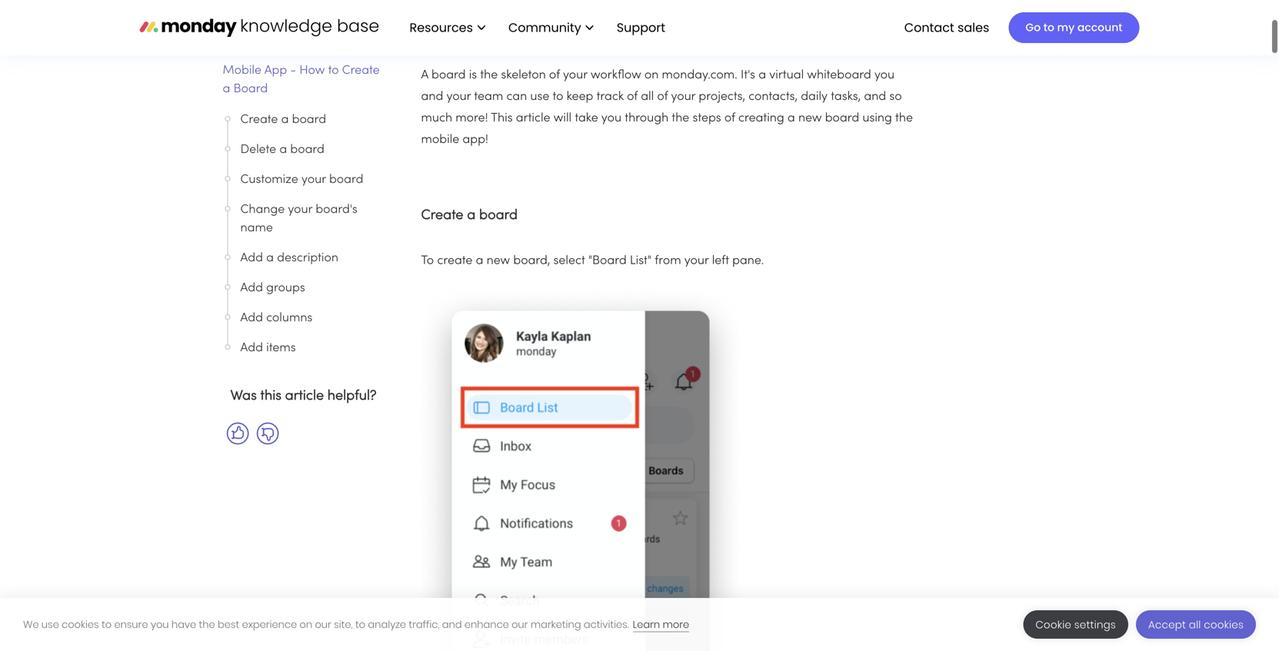 Task type: vqa. For each thing, say whether or not it's contained in the screenshot.
topmost You
yes



Task type: locate. For each thing, give the bounding box(es) containing it.
2 vertical spatial you
[[151, 618, 169, 632]]

of
[[549, 70, 560, 81], [627, 91, 638, 103], [657, 91, 668, 103], [725, 113, 735, 124]]

customize your board
[[240, 174, 364, 186]]

add left the items
[[240, 343, 263, 354]]

change
[[240, 204, 285, 216]]

1 vertical spatial you
[[602, 113, 622, 124]]

0 horizontal spatial you
[[151, 618, 169, 632]]

create a board
[[240, 114, 326, 126], [421, 209, 518, 222]]

and
[[421, 91, 443, 103], [864, 91, 887, 103], [442, 618, 462, 632]]

our
[[315, 618, 331, 632], [512, 618, 528, 632]]

your down delete a board link
[[302, 174, 326, 186]]

1 horizontal spatial on
[[645, 70, 659, 81]]

0 horizontal spatial use
[[41, 618, 59, 632]]

accept
[[1149, 618, 1187, 632]]

all inside button
[[1189, 618, 1202, 632]]

new down the daily at the top of page
[[799, 113, 822, 124]]

1 vertical spatial on
[[300, 618, 312, 632]]

description
[[277, 253, 339, 264]]

0 horizontal spatial on
[[300, 618, 312, 632]]

main element
[[394, 0, 1140, 55]]

a up add groups
[[266, 253, 274, 264]]

activities.
[[584, 618, 629, 632]]

your down customize your board
[[288, 204, 313, 216]]

to right how
[[328, 65, 339, 77]]

1.png image
[[421, 284, 740, 652]]

change your board's name
[[240, 204, 358, 234]]

the left steps
[[672, 113, 690, 124]]

use right the "can"
[[530, 91, 550, 103]]

more
[[663, 618, 690, 632]]

creating
[[739, 113, 785, 124]]

1 vertical spatial create a board
[[421, 209, 518, 222]]

to
[[1044, 20, 1055, 35], [328, 65, 339, 77], [553, 91, 564, 103], [102, 618, 112, 632], [355, 618, 366, 632]]

create a board up delete a board
[[240, 114, 326, 126]]

article down the "can"
[[516, 113, 551, 124]]

board's
[[316, 204, 358, 216]]

board,
[[513, 255, 550, 267]]

marketing
[[531, 618, 581, 632]]

to
[[421, 255, 434, 267]]

0 horizontal spatial cookies
[[62, 618, 99, 632]]

change your board's name link
[[240, 201, 384, 238]]

accept all cookies
[[1149, 618, 1244, 632]]

add left groups
[[240, 283, 263, 294]]

from
[[655, 255, 681, 267]]

use inside dialog
[[41, 618, 59, 632]]

monday.com logo image
[[140, 11, 379, 44]]

you down track
[[602, 113, 622, 124]]

of up through
[[657, 91, 668, 103]]

1 vertical spatial use
[[41, 618, 59, 632]]

go to my account link
[[1009, 12, 1140, 43]]

my
[[1058, 20, 1075, 35]]

article
[[516, 113, 551, 124], [285, 390, 324, 403]]

skeleton
[[501, 70, 546, 81]]

your up more!
[[447, 91, 471, 103]]

0 vertical spatial on
[[645, 70, 659, 81]]

settings
[[1075, 618, 1116, 632]]

cookies
[[62, 618, 99, 632], [1204, 618, 1244, 632]]

all right accept at the bottom right of the page
[[1189, 618, 1202, 632]]

1 vertical spatial article
[[285, 390, 324, 403]]

account
[[1078, 20, 1123, 35]]

-
[[290, 65, 296, 77]]

your up keep
[[563, 70, 588, 81]]

monday.com.
[[662, 70, 738, 81]]

to right go
[[1044, 20, 1055, 35]]

our right enhance
[[512, 618, 528, 632]]

a inside mobile app - how to create a board
[[223, 83, 230, 95]]

you left have
[[151, 618, 169, 632]]

2 our from the left
[[512, 618, 528, 632]]

on
[[645, 70, 659, 81], [300, 618, 312, 632]]

a down mobile
[[223, 83, 230, 95]]

0 vertical spatial you
[[875, 70, 895, 81]]

0 horizontal spatial our
[[315, 618, 331, 632]]

anything!
[[260, 8, 311, 20]]

0 horizontal spatial all
[[641, 91, 654, 103]]

0 vertical spatial article
[[516, 113, 551, 124]]

name
[[240, 223, 273, 234]]

a down contacts,
[[788, 113, 795, 124]]

4 add from the top
[[240, 343, 263, 354]]

and right traffic,
[[442, 618, 462, 632]]

0 horizontal spatial create a board
[[240, 114, 326, 126]]

1 horizontal spatial article
[[516, 113, 551, 124]]

0 vertical spatial new
[[799, 113, 822, 124]]

a right the create
[[476, 255, 484, 267]]

app
[[265, 65, 287, 77]]

of right track
[[627, 91, 638, 103]]

take
[[575, 113, 598, 124]]

1 horizontal spatial cookies
[[1204, 618, 1244, 632]]

cookies right 'we'
[[62, 618, 99, 632]]

items
[[266, 343, 296, 354]]

create
[[342, 65, 380, 77], [240, 114, 278, 126], [421, 209, 464, 222]]

our left site,
[[315, 618, 331, 632]]

create right how
[[342, 65, 380, 77]]

use right 'we'
[[41, 618, 59, 632]]

2 horizontal spatial you
[[875, 70, 895, 81]]

2 add from the top
[[240, 283, 263, 294]]

the left best
[[199, 618, 215, 632]]

dialog
[[0, 599, 1280, 652]]

cookie settings button
[[1024, 611, 1129, 639]]

cookie settings
[[1036, 618, 1116, 632]]

add columns
[[240, 313, 316, 324]]

add for add a description
[[240, 253, 263, 264]]

new
[[799, 113, 822, 124], [487, 255, 510, 267]]

1 add from the top
[[240, 253, 263, 264]]

0 vertical spatial use
[[530, 91, 550, 103]]

1 horizontal spatial create a board
[[421, 209, 518, 222]]

0 vertical spatial create
[[342, 65, 380, 77]]

cookies right accept at the bottom right of the page
[[1204, 618, 1244, 632]]

you
[[875, 70, 895, 81], [602, 113, 622, 124], [151, 618, 169, 632]]

analyze
[[368, 618, 406, 632]]

create up delete
[[240, 114, 278, 126]]

board right the a
[[432, 70, 466, 81]]

1 horizontal spatial new
[[799, 113, 822, 124]]

add items
[[240, 343, 296, 354]]

1 horizontal spatial use
[[530, 91, 550, 103]]

2 horizontal spatial create
[[421, 209, 464, 222]]

add up add items
[[240, 313, 263, 324]]

1 vertical spatial create
[[240, 114, 278, 126]]

1 horizontal spatial all
[[1189, 618, 1202, 632]]

0 horizontal spatial article
[[285, 390, 324, 403]]

1 vertical spatial all
[[1189, 618, 1202, 632]]

add groups link
[[240, 279, 384, 298]]

support link
[[609, 14, 678, 41], [617, 19, 670, 36]]

groups
[[266, 283, 305, 294]]

create up the create
[[421, 209, 464, 222]]

workflow
[[591, 70, 641, 81]]

board up board,
[[479, 209, 518, 222]]

all up through
[[641, 91, 654, 103]]

article right this
[[285, 390, 324, 403]]

create inside mobile app - how to create a board
[[342, 65, 380, 77]]

this
[[491, 113, 513, 124]]

on right experience
[[300, 618, 312, 632]]

your
[[563, 70, 588, 81], [447, 91, 471, 103], [671, 91, 696, 103], [302, 174, 326, 186], [288, 204, 313, 216], [685, 255, 709, 267]]

delete a board
[[240, 144, 325, 156]]

you up 'so'
[[875, 70, 895, 81]]

add items link
[[240, 339, 384, 358]]

0 vertical spatial create a board
[[240, 114, 326, 126]]

to inside a board is the skeleton of your workflow on monday.com. it's a virtual whiteboard you and your team can use to keep track of all of your projects, contacts, daily tasks, and so much more! this article will take you through the steps of creating a new board using the mobile app!
[[553, 91, 564, 103]]

board down "tasks,"
[[825, 113, 860, 124]]

list
[[394, 0, 678, 55]]

1 horizontal spatial our
[[512, 618, 528, 632]]

so
[[890, 91, 902, 103]]

create a board up the create
[[421, 209, 518, 222]]

new left board,
[[487, 255, 510, 267]]

on right the workflow
[[645, 70, 659, 81]]

select
[[554, 255, 585, 267]]

is
[[469, 70, 477, 81]]

board down create a board link
[[290, 144, 325, 156]]

of right steps
[[725, 113, 735, 124]]

add for add columns
[[240, 313, 263, 324]]

add a description link
[[240, 249, 384, 268]]

1 vertical spatial new
[[487, 255, 510, 267]]

we
[[23, 618, 39, 632]]

columns
[[266, 313, 313, 324]]

cookies inside button
[[1204, 618, 1244, 632]]

board
[[234, 83, 268, 95]]

0 vertical spatial all
[[641, 91, 654, 103]]

new inside a board is the skeleton of your workflow on monday.com. it's a virtual whiteboard you and your team can use to keep track of all of your projects, contacts, daily tasks, and so much more! this article will take you through the steps of creating a new board using the mobile app!
[[799, 113, 822, 124]]

1 horizontal spatial create
[[342, 65, 380, 77]]

to left keep
[[553, 91, 564, 103]]

add down name
[[240, 253, 263, 264]]

how
[[299, 65, 325, 77]]

ensure
[[114, 618, 148, 632]]

3 add from the top
[[240, 313, 263, 324]]

2 cookies from the left
[[1204, 618, 1244, 632]]

on inside a board is the skeleton of your workflow on monday.com. it's a virtual whiteboard you and your team can use to keep track of all of your projects, contacts, daily tasks, and so much more! this article will take you through the steps of creating a new board using the mobile app!
[[645, 70, 659, 81]]

mobile
[[223, 65, 262, 77]]

using
[[863, 113, 892, 124]]

cookie
[[1036, 618, 1072, 632]]

1 cookies from the left
[[62, 618, 99, 632]]



Task type: describe. For each thing, give the bounding box(es) containing it.
the down 'so'
[[896, 113, 913, 124]]

use inside a board is the skeleton of your workflow on monday.com. it's a virtual whiteboard you and your team can use to keep track of all of your projects, contacts, daily tasks, and so much more! this article will take you through the steps of creating a new board using the mobile app!
[[530, 91, 550, 103]]

learn
[[633, 618, 660, 632]]

ask us anything! link
[[223, 5, 384, 23]]

mobile app - how to create a board
[[223, 65, 380, 95]]

resources
[[410, 19, 473, 36]]

track
[[597, 91, 624, 103]]

enhance
[[465, 618, 509, 632]]

go
[[1026, 20, 1041, 35]]

sales
[[958, 19, 990, 36]]

support
[[617, 19, 666, 36]]

to inside go to my account link
[[1044, 20, 1055, 35]]

customize your board link
[[240, 171, 384, 189]]

community
[[509, 19, 581, 36]]

delete
[[240, 144, 276, 156]]

add for add items
[[240, 343, 263, 354]]

ask
[[223, 8, 241, 20]]

add groups
[[240, 283, 305, 294]]

contact sales
[[905, 19, 990, 36]]

add for add groups
[[240, 283, 263, 294]]

mobile
[[421, 134, 460, 146]]

and left 'so'
[[864, 91, 887, 103]]

your inside change your board's name
[[288, 204, 313, 216]]

site,
[[334, 618, 353, 632]]

was
[[230, 390, 257, 403]]

ask us anything!
[[223, 8, 311, 20]]

create a board link
[[240, 111, 384, 129]]

a up delete a board
[[281, 114, 289, 126]]

virtual
[[770, 70, 804, 81]]

board up delete a board link
[[292, 114, 326, 126]]

was this article helpful?
[[230, 390, 377, 403]]

team
[[474, 91, 503, 103]]

to inside mobile app - how to create a board
[[328, 65, 339, 77]]

list"
[[630, 255, 652, 267]]

a up the create
[[467, 209, 476, 222]]

article inside a board is the skeleton of your workflow on monday.com. it's a virtual whiteboard you and your team can use to keep track of all of your projects, contacts, daily tasks, and so much more! this article will take you through the steps of creating a new board using the mobile app!
[[516, 113, 551, 124]]

your down the 'monday.com.'
[[671, 91, 696, 103]]

app!
[[463, 134, 489, 146]]

list containing resources
[[394, 0, 678, 55]]

dialog containing cookie settings
[[0, 599, 1280, 652]]

resources link
[[402, 14, 493, 41]]

you inside dialog
[[151, 618, 169, 632]]

a right delete
[[280, 144, 287, 156]]

and up much at the top
[[421, 91, 443, 103]]

all inside a board is the skeleton of your workflow on monday.com. it's a virtual whiteboard you and your team can use to keep track of all of your projects, contacts, daily tasks, and so much more! this article will take you through the steps of creating a new board using the mobile app!
[[641, 91, 654, 103]]

through
[[625, 113, 669, 124]]

the inside dialog
[[199, 618, 215, 632]]

we use cookies to ensure you have the best experience on our site, to analyze traffic, and enhance our marketing activities. learn more
[[23, 618, 690, 632]]

contacts,
[[749, 91, 798, 103]]

steps
[[693, 113, 721, 124]]

helpful?
[[328, 390, 377, 403]]

mobile app - how to create a board link
[[223, 62, 384, 98]]

accept all cookies button
[[1136, 611, 1256, 639]]

customize
[[240, 174, 298, 186]]

add a description
[[240, 253, 339, 264]]

delete a board link
[[240, 141, 384, 159]]

1 our from the left
[[315, 618, 331, 632]]

a right it's
[[759, 70, 766, 81]]

add columns link
[[240, 309, 384, 328]]

0 horizontal spatial create
[[240, 114, 278, 126]]

create
[[437, 255, 473, 267]]

2 vertical spatial create
[[421, 209, 464, 222]]

experience
[[242, 618, 297, 632]]

best
[[218, 618, 239, 632]]

cookies for use
[[62, 618, 99, 632]]

to create a new board, select "board list" from your left pane.
[[421, 255, 764, 267]]

"board
[[588, 255, 627, 267]]

and inside dialog
[[442, 618, 462, 632]]

to left ensure at the bottom of page
[[102, 618, 112, 632]]

your inside customize your board link
[[302, 174, 326, 186]]

daily
[[801, 91, 828, 103]]

to right site,
[[355, 618, 366, 632]]

contact sales link
[[897, 14, 997, 41]]

a board is the skeleton of your workflow on monday.com. it's a virtual whiteboard you and your team can use to keep track of all of your projects, contacts, daily tasks, and so much more! this article will take you through the steps of creating a new board using the mobile app!
[[421, 70, 913, 146]]

left
[[712, 255, 729, 267]]

cookies for all
[[1204, 618, 1244, 632]]

the right is on the left top of the page
[[480, 70, 498, 81]]

have
[[171, 618, 196, 632]]

more!
[[456, 113, 488, 124]]

this
[[260, 390, 282, 403]]

keep
[[567, 91, 594, 103]]

of right skeleton
[[549, 70, 560, 81]]

0 horizontal spatial new
[[487, 255, 510, 267]]

tasks,
[[831, 91, 861, 103]]

us
[[244, 8, 256, 20]]

projects,
[[699, 91, 746, 103]]

pane.
[[733, 255, 764, 267]]

on inside dialog
[[300, 618, 312, 632]]

contact
[[905, 19, 955, 36]]

board up board's
[[329, 174, 364, 186]]

traffic,
[[409, 618, 440, 632]]

much
[[421, 113, 453, 124]]

your left left
[[685, 255, 709, 267]]

1 horizontal spatial you
[[602, 113, 622, 124]]

learn more link
[[633, 618, 690, 633]]

whiteboard
[[807, 70, 872, 81]]



